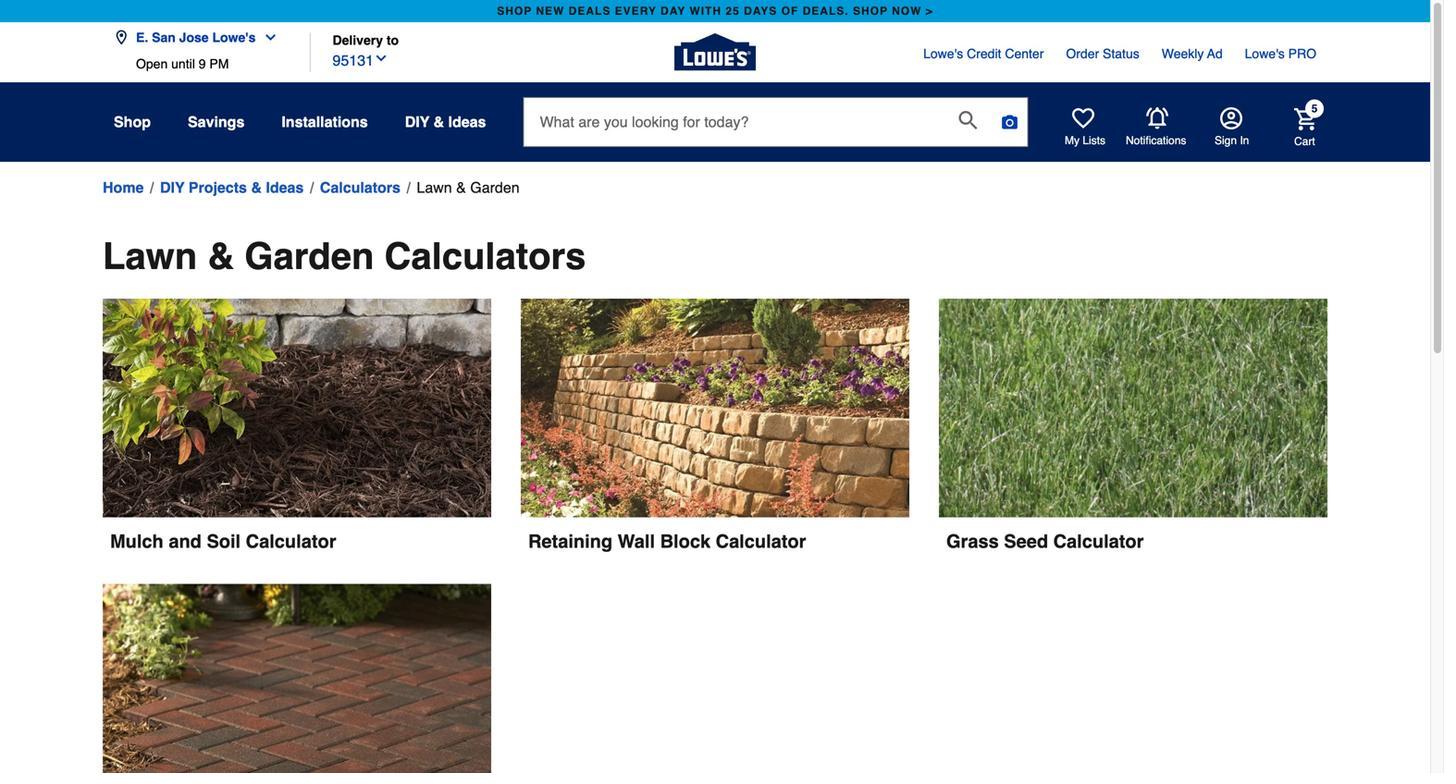 Task type: describe. For each thing, give the bounding box(es) containing it.
lowe's for lowe's pro
[[1245, 46, 1285, 61]]

garden for lawn & garden
[[470, 179, 520, 196]]

delivery
[[333, 33, 383, 48]]

2 shop from the left
[[853, 5, 888, 18]]

weekly ad link
[[1162, 44, 1223, 63]]

delivery to
[[333, 33, 399, 48]]

ad
[[1208, 46, 1223, 61]]

lawn & garden calculators
[[103, 235, 586, 278]]

sign in button
[[1215, 107, 1250, 148]]

e.
[[136, 30, 148, 45]]

new
[[536, 5, 565, 18]]

notifications
[[1126, 134, 1187, 147]]

pm
[[210, 56, 229, 71]]

mulch
[[110, 531, 164, 552]]

mulch and soil calculator
[[110, 531, 336, 552]]

lawn & garden
[[417, 179, 520, 196]]

block
[[660, 531, 711, 552]]

now
[[892, 5, 922, 18]]

lowe's home improvement notification center image
[[1147, 107, 1169, 130]]

5
[[1312, 102, 1318, 115]]

lowe's for lowe's credit center
[[924, 46, 964, 61]]

order status link
[[1067, 44, 1140, 63]]

lowe's home improvement account image
[[1221, 107, 1243, 130]]

diy & ideas
[[405, 113, 486, 131]]

savings button
[[188, 106, 245, 139]]

calculators link
[[320, 177, 401, 199]]

diy projects & ideas
[[160, 179, 304, 196]]

grass seed calculator
[[947, 531, 1144, 552]]

every
[[615, 5, 657, 18]]

open until 9 pm
[[136, 56, 229, 71]]

soil
[[207, 531, 241, 552]]

grass
[[947, 531, 999, 552]]

lowe's inside button
[[212, 30, 256, 45]]

open
[[136, 56, 168, 71]]

shop new deals every day with 25 days of deals. shop now >
[[497, 5, 934, 18]]

lowe's home improvement lists image
[[1073, 107, 1095, 130]]

3 calculator from the left
[[1054, 531, 1144, 552]]

savings
[[188, 113, 245, 131]]

day
[[661, 5, 686, 18]]

25
[[726, 5, 740, 18]]

status
[[1103, 46, 1140, 61]]

center
[[1005, 46, 1044, 61]]

retaining wall block calculator link
[[521, 299, 910, 555]]

& for lawn & garden calculators
[[208, 235, 234, 278]]

of
[[782, 5, 799, 18]]

pro
[[1289, 46, 1317, 61]]

seed
[[1004, 531, 1049, 552]]

healthy fescue grass growing in a lawn. image
[[939, 299, 1328, 518]]

lawn for lawn & garden
[[417, 179, 452, 196]]

a two-tier retaining wall made of brown retaining wall blocks and planted with flowers and shrubs. image
[[521, 299, 910, 518]]

search image
[[959, 111, 978, 130]]

& for lawn & garden
[[456, 179, 466, 196]]

order status
[[1067, 46, 1140, 61]]

sign
[[1215, 134, 1238, 147]]

my lists link
[[1065, 107, 1106, 148]]

diy for diy projects & ideas
[[160, 179, 185, 196]]

diy for diy & ideas
[[405, 113, 430, 131]]

and
[[169, 531, 202, 552]]

order
[[1067, 46, 1100, 61]]

1 shop from the left
[[497, 5, 532, 18]]

lawn for lawn & garden calculators
[[103, 235, 197, 278]]

installations button
[[282, 106, 368, 139]]

credit
[[967, 46, 1002, 61]]



Task type: vqa. For each thing, say whether or not it's contained in the screenshot.
the topmost Sq.Ft
no



Task type: locate. For each thing, give the bounding box(es) containing it.
lowe's home improvement cart image
[[1295, 108, 1317, 130]]

deals
[[569, 5, 611, 18]]

garden inside button
[[470, 179, 520, 196]]

until
[[171, 56, 195, 71]]

2 horizontal spatial calculator
[[1054, 531, 1144, 552]]

1 horizontal spatial lowe's
[[924, 46, 964, 61]]

lawn
[[417, 179, 452, 196], [103, 235, 197, 278]]

projects
[[189, 179, 247, 196]]

san
[[152, 30, 176, 45]]

&
[[434, 113, 444, 131], [251, 179, 262, 196], [456, 179, 466, 196], [208, 235, 234, 278]]

jose
[[179, 30, 209, 45]]

lawn down diy & ideas button
[[417, 179, 452, 196]]

in
[[1241, 134, 1250, 147]]

0 horizontal spatial lowe's
[[212, 30, 256, 45]]

lists
[[1083, 134, 1106, 147]]

9
[[199, 56, 206, 71]]

lowe's up pm
[[212, 30, 256, 45]]

2 calculator from the left
[[716, 531, 807, 552]]

calculators up lawn & garden calculators
[[320, 179, 401, 196]]

1 vertical spatial ideas
[[266, 179, 304, 196]]

lawn inside button
[[417, 179, 452, 196]]

dark brown hardwood mulch and a small shrub in a planting bed next to a patio block wall. image
[[103, 299, 491, 518]]

a paver patio made with red paving stones in a herringbone pattern. image
[[103, 584, 491, 774]]

Search Query text field
[[524, 98, 945, 146]]

shop
[[497, 5, 532, 18], [853, 5, 888, 18]]

1 horizontal spatial garden
[[470, 179, 520, 196]]

ideas up lawn & garden
[[448, 113, 486, 131]]

1 vertical spatial lawn
[[103, 235, 197, 278]]

1 vertical spatial calculators
[[385, 235, 586, 278]]

lawn & garden button
[[417, 177, 520, 199]]

95131 button
[[333, 48, 389, 72]]

1 horizontal spatial calculator
[[716, 531, 807, 552]]

& for diy & ideas
[[434, 113, 444, 131]]

& up lawn & garden
[[434, 113, 444, 131]]

& down diy & ideas button
[[456, 179, 466, 196]]

with
[[690, 5, 722, 18]]

0 horizontal spatial ideas
[[266, 179, 304, 196]]

calculators
[[320, 179, 401, 196], [385, 235, 586, 278]]

shop left new in the top left of the page
[[497, 5, 532, 18]]

ideas
[[448, 113, 486, 131], [266, 179, 304, 196]]

0 horizontal spatial diy
[[160, 179, 185, 196]]

cart
[[1295, 135, 1316, 148]]

1 horizontal spatial lawn
[[417, 179, 452, 196]]

diy inside button
[[405, 113, 430, 131]]

0 vertical spatial diy
[[405, 113, 430, 131]]

None search field
[[523, 97, 1029, 164]]

days
[[744, 5, 778, 18]]

garden
[[470, 179, 520, 196], [245, 235, 374, 278]]

diy
[[405, 113, 430, 131], [160, 179, 185, 196]]

garden down calculators link
[[245, 235, 374, 278]]

chevron down image
[[374, 51, 389, 66]]

95131
[[333, 52, 374, 69]]

lowe's pro link
[[1245, 44, 1317, 63]]

0 horizontal spatial lawn
[[103, 235, 197, 278]]

location image
[[114, 30, 129, 45]]

1 calculator from the left
[[246, 531, 336, 552]]

home link
[[103, 177, 144, 199]]

calculator
[[246, 531, 336, 552], [716, 531, 807, 552], [1054, 531, 1144, 552]]

to
[[387, 33, 399, 48]]

home
[[103, 179, 144, 196]]

lowe's left credit
[[924, 46, 964, 61]]

weekly
[[1162, 46, 1205, 61]]

& right the projects
[[251, 179, 262, 196]]

weekly ad
[[1162, 46, 1223, 61]]

shop
[[114, 113, 151, 131]]

lowe's pro
[[1245, 46, 1317, 61]]

shop button
[[114, 106, 151, 139]]

my lists
[[1065, 134, 1106, 147]]

shop left now
[[853, 5, 888, 18]]

lowe's
[[212, 30, 256, 45], [924, 46, 964, 61], [1245, 46, 1285, 61]]

1 vertical spatial garden
[[245, 235, 374, 278]]

1 vertical spatial diy
[[160, 179, 185, 196]]

0 horizontal spatial calculator
[[246, 531, 336, 552]]

lowe's left pro
[[1245, 46, 1285, 61]]

calculators down lawn & garden button
[[385, 235, 586, 278]]

calculator right seed
[[1054, 531, 1144, 552]]

calculator right soil
[[246, 531, 336, 552]]

calculator right block
[[716, 531, 807, 552]]

0 vertical spatial ideas
[[448, 113, 486, 131]]

e. san jose lowe's
[[136, 30, 256, 45]]

diy projects & ideas link
[[160, 177, 304, 199]]

0 vertical spatial calculators
[[320, 179, 401, 196]]

lowe's credit center
[[924, 46, 1044, 61]]

lawn down home link
[[103, 235, 197, 278]]

retaining wall block calculator
[[528, 531, 807, 552]]

0 horizontal spatial shop
[[497, 5, 532, 18]]

ideas right the projects
[[266, 179, 304, 196]]

lowe's credit center link
[[924, 44, 1044, 63]]

& down the projects
[[208, 235, 234, 278]]

garden down diy & ideas button
[[470, 179, 520, 196]]

calculator inside 'link'
[[716, 531, 807, 552]]

0 horizontal spatial garden
[[245, 235, 374, 278]]

>
[[926, 5, 934, 18]]

2 horizontal spatial lowe's
[[1245, 46, 1285, 61]]

1 horizontal spatial diy
[[405, 113, 430, 131]]

shop new deals every day with 25 days of deals. shop now > link
[[494, 0, 937, 22]]

e. san jose lowe's button
[[114, 19, 285, 56]]

ideas inside button
[[448, 113, 486, 131]]

calculator for retaining wall block calculator
[[716, 531, 807, 552]]

grass seed calculator link
[[939, 299, 1328, 555]]

retaining
[[528, 531, 613, 552]]

mulch and soil calculator link
[[103, 299, 491, 555]]

0 vertical spatial lawn
[[417, 179, 452, 196]]

calculator for mulch and soil calculator
[[246, 531, 336, 552]]

diy & ideas button
[[405, 106, 486, 139]]

diy left the projects
[[160, 179, 185, 196]]

camera image
[[1001, 113, 1019, 131]]

garden for lawn & garden calculators
[[245, 235, 374, 278]]

1 horizontal spatial shop
[[853, 5, 888, 18]]

wall
[[618, 531, 655, 552]]

lowe's home improvement logo image
[[675, 12, 756, 93]]

installations
[[282, 113, 368, 131]]

0 vertical spatial garden
[[470, 179, 520, 196]]

my
[[1065, 134, 1080, 147]]

1 horizontal spatial ideas
[[448, 113, 486, 131]]

chevron down image
[[256, 30, 278, 45]]

sign in
[[1215, 134, 1250, 147]]

diy up lawn & garden
[[405, 113, 430, 131]]

deals.
[[803, 5, 849, 18]]



